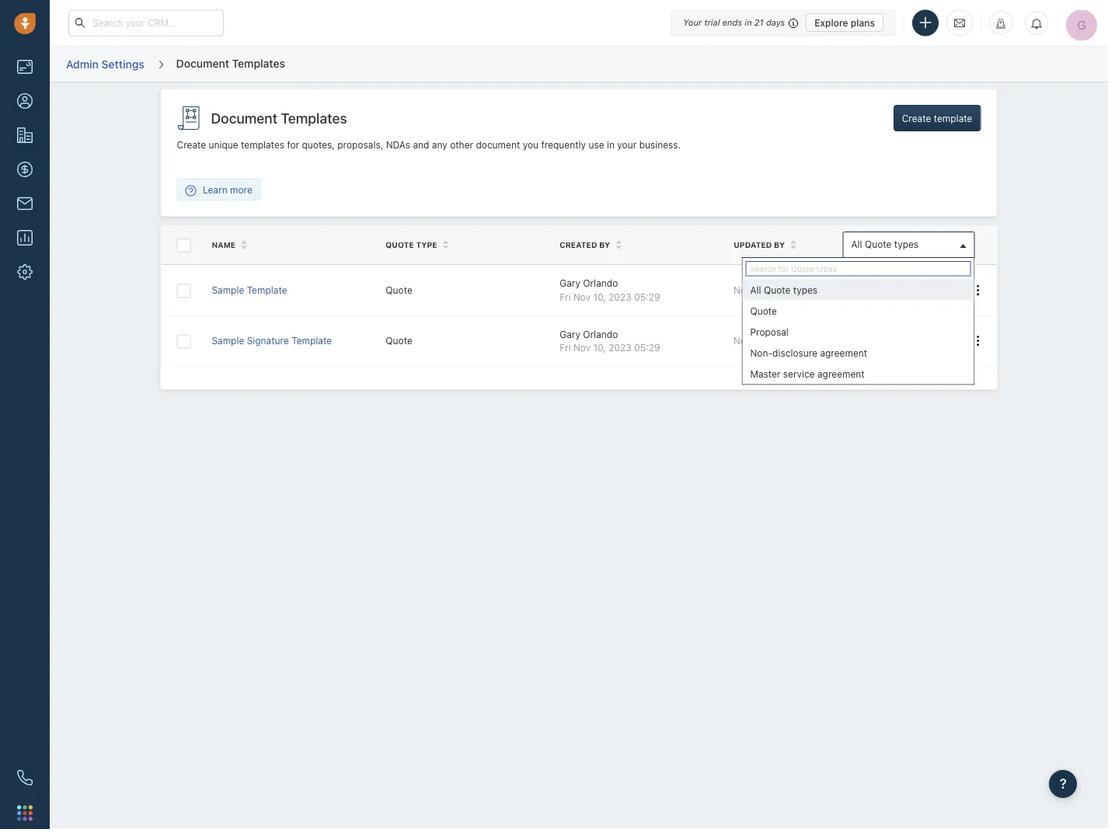Task type: describe. For each thing, give the bounding box(es) containing it.
1 horizontal spatial template
[[292, 335, 332, 346]]

not for sample template
[[734, 285, 750, 296]]

admin settings
[[66, 57, 144, 70]]

for
[[287, 140, 299, 150]]

service
[[783, 369, 815, 379]]

your
[[683, 17, 702, 28]]

gary for sample template
[[560, 278, 581, 289]]

gary orlando fri nov 10, 2023 05:29 for sample signature template
[[560, 329, 661, 353]]

any
[[432, 140, 448, 150]]

types inside all quote types option
[[794, 285, 818, 296]]

your trial ends in 21 days
[[683, 17, 785, 28]]

ndas
[[386, 140, 411, 150]]

by for created by
[[600, 240, 610, 249]]

create for create template
[[902, 113, 932, 124]]

fri for sample signature template
[[560, 342, 571, 353]]

0 vertical spatial document
[[176, 57, 229, 69]]

templates
[[241, 140, 285, 150]]

sample for sample signature template
[[212, 335, 244, 346]]

created
[[560, 240, 597, 249]]

orlando for sample template
[[583, 278, 618, 289]]

all quote types for all quote types dropdown button
[[852, 239, 919, 250]]

0 vertical spatial document templates
[[176, 57, 285, 69]]

master service agreement
[[751, 369, 865, 379]]

more
[[230, 184, 253, 195]]

sample signature template link
[[212, 335, 332, 346]]

learn
[[203, 184, 228, 195]]

you
[[523, 140, 539, 150]]

use
[[589, 140, 605, 150]]

by for updated by
[[774, 240, 785, 249]]

available for sample template
[[752, 285, 791, 296]]

updated
[[734, 240, 772, 249]]

not available for sample template
[[734, 285, 791, 296]]

orlando for sample signature template
[[583, 329, 618, 340]]

all for all quote types dropdown button
[[852, 239, 863, 250]]

name
[[212, 240, 236, 249]]

admin
[[66, 57, 99, 70]]

all quote types for list box containing all quote types
[[751, 285, 818, 296]]

freshworks switcher image
[[17, 806, 33, 821]]

2023 for sample signature template
[[609, 342, 632, 353]]

settings
[[102, 57, 144, 70]]

2023 for sample template
[[609, 291, 632, 302]]

sample template link
[[212, 285, 287, 296]]

create template
[[902, 113, 973, 124]]

explore plans
[[815, 17, 875, 28]]

21
[[755, 17, 764, 28]]

1 horizontal spatial in
[[745, 17, 752, 28]]

proposal option
[[743, 322, 974, 343]]

frequently
[[541, 140, 586, 150]]

agreement for master service agreement
[[818, 369, 865, 379]]

10, for sample signature template
[[594, 342, 606, 353]]

phone image
[[17, 770, 33, 786]]

0 vertical spatial templates
[[232, 57, 285, 69]]

explore plans link
[[806, 13, 884, 32]]

created by
[[560, 240, 610, 249]]

create template button
[[894, 105, 981, 131]]

proposal
[[751, 327, 789, 338]]

days
[[766, 17, 785, 28]]

05:29 for sample template
[[634, 291, 661, 302]]



Task type: vqa. For each thing, say whether or not it's contained in the screenshot.
contact inside the button
no



Task type: locate. For each thing, give the bounding box(es) containing it.
all inside option
[[751, 285, 762, 296]]

1 horizontal spatial all
[[852, 239, 863, 250]]

1 by from the left
[[600, 240, 610, 249]]

1 vertical spatial in
[[607, 140, 615, 150]]

learn more link
[[178, 183, 260, 196]]

10, for sample template
[[594, 291, 606, 302]]

all quote types up search for quote types search box
[[852, 239, 919, 250]]

agreement down proposal option
[[821, 348, 868, 359]]

agreement
[[821, 348, 868, 359], [818, 369, 865, 379]]

quote
[[865, 239, 892, 250], [386, 240, 414, 249], [764, 285, 791, 296], [386, 285, 413, 296], [751, 306, 777, 317], [386, 335, 413, 346]]

quote type
[[386, 240, 437, 249]]

available up the non-
[[752, 335, 791, 346]]

types up 'quote' option
[[794, 285, 818, 296]]

not available
[[734, 285, 791, 296], [734, 335, 791, 346]]

1 not from the top
[[734, 285, 750, 296]]

1 vertical spatial available
[[752, 335, 791, 346]]

0 vertical spatial 05:29
[[634, 291, 661, 302]]

quote inside all quote types option
[[764, 285, 791, 296]]

trial
[[705, 17, 720, 28]]

template
[[934, 113, 973, 124]]

all up proposal
[[751, 285, 762, 296]]

types up search for quote types search box
[[895, 239, 919, 250]]

all up search for quote types search box
[[852, 239, 863, 250]]

2 not from the top
[[734, 335, 750, 346]]

1 horizontal spatial all quote types
[[852, 239, 919, 250]]

fri for sample template
[[560, 291, 571, 302]]

available
[[752, 285, 791, 296], [752, 335, 791, 346]]

0 horizontal spatial by
[[600, 240, 610, 249]]

in left 21 on the top right
[[745, 17, 752, 28]]

0 horizontal spatial types
[[794, 285, 818, 296]]

0 vertical spatial agreement
[[821, 348, 868, 359]]

gary orlando fri nov 10, 2023 05:29
[[560, 278, 661, 302], [560, 329, 661, 353]]

0 horizontal spatial all
[[751, 285, 762, 296]]

all quote types button
[[843, 232, 975, 258]]

not
[[734, 285, 750, 296], [734, 335, 750, 346]]

0 vertical spatial 10,
[[594, 291, 606, 302]]

master service agreement option
[[743, 364, 974, 385]]

agreement for non-disclosure agreement
[[821, 348, 868, 359]]

by
[[600, 240, 610, 249], [774, 240, 785, 249]]

Search your CRM... text field
[[68, 10, 224, 36]]

updated by
[[734, 240, 785, 249]]

list box
[[743, 280, 974, 385]]

1 vertical spatial document
[[211, 110, 278, 126]]

by right "created"
[[600, 240, 610, 249]]

05:29 for sample signature template
[[634, 342, 661, 353]]

1 05:29 from the top
[[634, 291, 661, 302]]

types inside all quote types dropdown button
[[895, 239, 919, 250]]

all quote types inside option
[[751, 285, 818, 296]]

sample down name at the top
[[212, 285, 244, 296]]

nov
[[574, 291, 591, 302], [574, 342, 591, 353]]

not available for sample signature template
[[734, 335, 791, 346]]

0 vertical spatial gary
[[560, 278, 581, 289]]

non-disclosure agreement
[[751, 348, 868, 359]]

document
[[176, 57, 229, 69], [211, 110, 278, 126]]

unique
[[209, 140, 238, 150]]

2 05:29 from the top
[[634, 342, 661, 353]]

all for list box containing all quote types
[[751, 285, 762, 296]]

0 horizontal spatial all quote types
[[751, 285, 818, 296]]

1 vertical spatial 10,
[[594, 342, 606, 353]]

not left proposal
[[734, 335, 750, 346]]

create left template
[[902, 113, 932, 124]]

not for sample signature template
[[734, 335, 750, 346]]

2 not available from the top
[[734, 335, 791, 346]]

by right updated
[[774, 240, 785, 249]]

1 gary from the top
[[560, 278, 581, 289]]

quote option
[[743, 301, 974, 322]]

quotes,
[[302, 140, 335, 150]]

signature
[[247, 335, 289, 346]]

0 horizontal spatial template
[[247, 285, 287, 296]]

1 vertical spatial template
[[292, 335, 332, 346]]

quote inside 'quote' option
[[751, 306, 777, 317]]

1 orlando from the top
[[583, 278, 618, 289]]

not down updated
[[734, 285, 750, 296]]

all quote types up proposal
[[751, 285, 818, 296]]

in right use
[[607, 140, 615, 150]]

1 vertical spatial all
[[751, 285, 762, 296]]

0 vertical spatial all
[[852, 239, 863, 250]]

non-
[[751, 348, 773, 359]]

0 vertical spatial in
[[745, 17, 752, 28]]

1 vertical spatial gary
[[560, 329, 581, 340]]

2 10, from the top
[[594, 342, 606, 353]]

1 vertical spatial agreement
[[818, 369, 865, 379]]

2 2023 from the top
[[609, 342, 632, 353]]

0 vertical spatial types
[[895, 239, 919, 250]]

1 vertical spatial all quote types
[[751, 285, 818, 296]]

1 gary orlando fri nov 10, 2023 05:29 from the top
[[560, 278, 661, 302]]

fri
[[560, 291, 571, 302], [560, 342, 571, 353]]

document templates
[[176, 57, 285, 69], [211, 110, 347, 126]]

sample template
[[212, 285, 287, 296]]

1 vertical spatial templates
[[281, 110, 347, 126]]

not available up proposal
[[734, 285, 791, 296]]

1 vertical spatial types
[[794, 285, 818, 296]]

0 vertical spatial create
[[902, 113, 932, 124]]

gary orlando fri nov 10, 2023 05:29 for sample template
[[560, 278, 661, 302]]

in
[[745, 17, 752, 28], [607, 140, 615, 150]]

1 vertical spatial 2023
[[609, 342, 632, 353]]

1 vertical spatial not available
[[734, 335, 791, 346]]

nov for sample template
[[574, 291, 591, 302]]

master
[[751, 369, 781, 379]]

agreement inside non-disclosure agreement option
[[821, 348, 868, 359]]

1 available from the top
[[752, 285, 791, 296]]

0 vertical spatial not
[[734, 285, 750, 296]]

business.
[[640, 140, 681, 150]]

0 vertical spatial template
[[247, 285, 287, 296]]

plans
[[851, 17, 875, 28]]

disclosure
[[773, 348, 818, 359]]

10,
[[594, 291, 606, 302], [594, 342, 606, 353]]

1 vertical spatial not
[[734, 335, 750, 346]]

create unique templates for quotes, proposals, ndas and any other document you frequently use in your business.
[[177, 140, 681, 150]]

nov for sample signature template
[[574, 342, 591, 353]]

proposals,
[[338, 140, 383, 150]]

1 vertical spatial gary orlando fri nov 10, 2023 05:29
[[560, 329, 661, 353]]

0 vertical spatial 2023
[[609, 291, 632, 302]]

create left unique
[[177, 140, 206, 150]]

all quote types
[[852, 239, 919, 250], [751, 285, 818, 296]]

template right signature
[[292, 335, 332, 346]]

1 2023 from the top
[[609, 291, 632, 302]]

all
[[852, 239, 863, 250], [751, 285, 762, 296]]

create
[[902, 113, 932, 124], [177, 140, 206, 150]]

learn more
[[203, 184, 253, 195]]

2 orlando from the top
[[583, 329, 618, 340]]

gary for sample signature template
[[560, 329, 581, 340]]

not available up the non-
[[734, 335, 791, 346]]

1 vertical spatial document templates
[[211, 110, 347, 126]]

0 vertical spatial fri
[[560, 291, 571, 302]]

1 vertical spatial orlando
[[583, 329, 618, 340]]

0 vertical spatial orlando
[[583, 278, 618, 289]]

Search for Quote types search field
[[746, 261, 971, 276]]

1 fri from the top
[[560, 291, 571, 302]]

explore
[[815, 17, 849, 28]]

1 vertical spatial fri
[[560, 342, 571, 353]]

1 vertical spatial create
[[177, 140, 206, 150]]

2 gary from the top
[[560, 329, 581, 340]]

sample
[[212, 285, 244, 296], [212, 335, 244, 346]]

non-disclosure agreement option
[[743, 343, 974, 364]]

0 vertical spatial all quote types
[[852, 239, 919, 250]]

sample left signature
[[212, 335, 244, 346]]

template up signature
[[247, 285, 287, 296]]

email image
[[955, 17, 966, 29]]

templates
[[232, 57, 285, 69], [281, 110, 347, 126]]

0 vertical spatial nov
[[574, 291, 591, 302]]

1 sample from the top
[[212, 285, 244, 296]]

template
[[247, 285, 287, 296], [292, 335, 332, 346]]

1 10, from the top
[[594, 291, 606, 302]]

sample signature template
[[212, 335, 332, 346]]

document up "templates"
[[211, 110, 278, 126]]

0 horizontal spatial in
[[607, 140, 615, 150]]

quote inside all quote types dropdown button
[[865, 239, 892, 250]]

1 vertical spatial nov
[[574, 342, 591, 353]]

all quote types option
[[743, 280, 974, 301]]

phone element
[[9, 763, 40, 794]]

admin settings link
[[65, 52, 145, 76]]

agreement down non-disclosure agreement option
[[818, 369, 865, 379]]

2 available from the top
[[752, 335, 791, 346]]

05:29
[[634, 291, 661, 302], [634, 342, 661, 353]]

all quote types inside dropdown button
[[852, 239, 919, 250]]

types
[[895, 239, 919, 250], [794, 285, 818, 296]]

1 vertical spatial 05:29
[[634, 342, 661, 353]]

0 vertical spatial available
[[752, 285, 791, 296]]

agreement inside master service agreement option
[[818, 369, 865, 379]]

1 nov from the top
[[574, 291, 591, 302]]

type
[[416, 240, 437, 249]]

your
[[618, 140, 637, 150]]

2023
[[609, 291, 632, 302], [609, 342, 632, 353]]

0 vertical spatial not available
[[734, 285, 791, 296]]

0 horizontal spatial create
[[177, 140, 206, 150]]

orlando
[[583, 278, 618, 289], [583, 329, 618, 340]]

0 vertical spatial sample
[[212, 285, 244, 296]]

1 horizontal spatial types
[[895, 239, 919, 250]]

and
[[413, 140, 430, 150]]

create for create unique templates for quotes, proposals, ndas and any other document you frequently use in your business.
[[177, 140, 206, 150]]

sample for sample template
[[212, 285, 244, 296]]

1 vertical spatial sample
[[212, 335, 244, 346]]

document down search your crm... text box
[[176, 57, 229, 69]]

all inside dropdown button
[[852, 239, 863, 250]]

2 by from the left
[[774, 240, 785, 249]]

2 sample from the top
[[212, 335, 244, 346]]

2 gary orlando fri nov 10, 2023 05:29 from the top
[[560, 329, 661, 353]]

available up proposal
[[752, 285, 791, 296]]

ends
[[723, 17, 743, 28]]

list box containing all quote types
[[743, 280, 974, 385]]

0 vertical spatial gary orlando fri nov 10, 2023 05:29
[[560, 278, 661, 302]]

create inside button
[[902, 113, 932, 124]]

1 horizontal spatial create
[[902, 113, 932, 124]]

1 not available from the top
[[734, 285, 791, 296]]

1 horizontal spatial by
[[774, 240, 785, 249]]

document
[[476, 140, 520, 150]]

2 nov from the top
[[574, 342, 591, 353]]

available for sample signature template
[[752, 335, 791, 346]]

2 fri from the top
[[560, 342, 571, 353]]

gary
[[560, 278, 581, 289], [560, 329, 581, 340]]

other
[[450, 140, 474, 150]]



